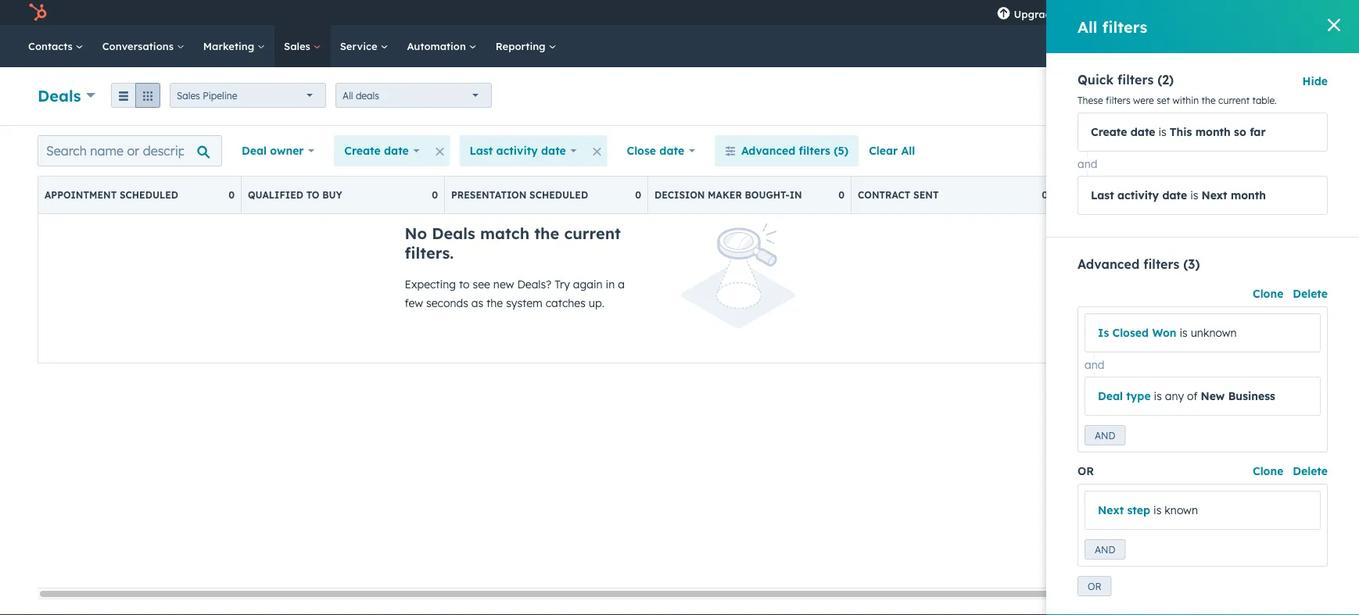 Task type: vqa. For each thing, say whether or not it's contained in the screenshot.
me
no



Task type: describe. For each thing, give the bounding box(es) containing it.
date for create date
[[384, 144, 409, 158]]

were
[[1133, 95, 1154, 106]]

close image
[[1328, 19, 1340, 31]]

advanced filters (5) button
[[715, 135, 859, 167]]

a
[[618, 278, 625, 291]]

filters.
[[405, 243, 454, 263]]

or button
[[1078, 576, 1112, 597]]

presentation scheduled
[[451, 189, 588, 201]]

in
[[606, 278, 615, 291]]

view
[[1277, 144, 1302, 158]]

0 vertical spatial month
[[1196, 125, 1231, 139]]

type
[[1126, 389, 1151, 403]]

next step button
[[1098, 504, 1151, 517]]

as
[[471, 296, 483, 310]]

terry turtle image
[[1231, 5, 1245, 20]]

marketplaces button
[[1103, 0, 1136, 25]]

1 vertical spatial month
[[1231, 188, 1266, 202]]

actions button
[[1099, 84, 1167, 109]]

2 horizontal spatial the
[[1202, 95, 1216, 106]]

sales link
[[275, 25, 331, 67]]

last for last activity date
[[470, 144, 493, 158]]

all inside button
[[901, 144, 915, 158]]

filters for these filters were set within the current table.
[[1106, 95, 1131, 106]]

hide button
[[1303, 72, 1328, 91]]

match
[[480, 224, 530, 243]]

new
[[1201, 389, 1225, 403]]

calling icon button
[[1073, 2, 1100, 23]]

upgrade
[[1014, 7, 1058, 20]]

sales for sales pipeline
[[177, 90, 200, 101]]

this
[[1170, 125, 1192, 139]]

all deals
[[343, 90, 379, 101]]

help image
[[1145, 7, 1159, 21]]

is for any
[[1154, 389, 1162, 403]]

expecting
[[405, 278, 456, 291]]

marketing link
[[194, 25, 275, 67]]

Search HubSpot search field
[[1139, 33, 1331, 59]]

to for qualified
[[306, 189, 319, 201]]

deals banner
[[38, 79, 1322, 109]]

any
[[1165, 389, 1184, 403]]

the inside no deals match the current filters.
[[534, 224, 559, 243]]

deals inside no deals match the current filters.
[[432, 224, 475, 243]]

last activity date
[[470, 144, 566, 158]]

activity for last activity date is next month
[[1118, 188, 1159, 202]]

or
[[1078, 465, 1094, 478]]

appointment scheduled
[[45, 189, 178, 201]]

activity for last activity date
[[496, 144, 538, 158]]

all deals button
[[336, 83, 492, 108]]

all filters
[[1078, 17, 1148, 36]]

in
[[790, 189, 802, 201]]

seconds
[[426, 296, 468, 310]]

group inside deals banner
[[111, 83, 160, 108]]

date for create date is this month so far
[[1131, 125, 1156, 139]]

(3)
[[1183, 257, 1200, 272]]

catches
[[546, 296, 586, 310]]

search image
[[1326, 41, 1337, 52]]

contract
[[858, 189, 911, 201]]

and for first and button from the bottom
[[1095, 544, 1116, 556]]

deal owner
[[242, 144, 304, 158]]

scheduled for appointment scheduled
[[120, 189, 178, 201]]

system
[[506, 296, 543, 310]]

closed won
[[1061, 189, 1127, 201]]

settings image
[[1172, 7, 1186, 21]]

of
[[1187, 389, 1198, 403]]

clone for first clone button from the bottom
[[1253, 465, 1284, 478]]

close
[[627, 144, 656, 158]]

contacts link
[[19, 25, 93, 67]]

new
[[493, 278, 514, 291]]

deal type is any of new business
[[1098, 389, 1276, 403]]

actions
[[1112, 90, 1145, 102]]

bought-
[[745, 189, 790, 201]]

board actions button
[[1079, 135, 1202, 167]]

1 horizontal spatial current
[[1219, 95, 1250, 106]]

0 for closed won
[[1245, 189, 1251, 201]]

contacts
[[28, 39, 76, 52]]

hubspot image
[[28, 3, 47, 22]]

quick filters (2)
[[1078, 72, 1174, 88]]

filters for all filters
[[1102, 17, 1148, 36]]

marketing
[[203, 39, 257, 52]]

calling icon image
[[1080, 6, 1094, 20]]

the inside "expecting to see new deals? try again in a few seconds as the system catches up."
[[487, 296, 503, 310]]

delete for first clone button from the bottom's delete button
[[1293, 465, 1328, 478]]

qualified to buy
[[248, 189, 342, 201]]

unknown
[[1191, 326, 1237, 340]]

automation
[[407, 39, 469, 52]]

advanced filters (3)
[[1078, 257, 1200, 272]]

decision maker bought-in
[[655, 189, 802, 201]]

see
[[473, 278, 490, 291]]

these filters were set within the current table.
[[1078, 95, 1277, 106]]

clear all button
[[859, 135, 925, 167]]

1 and button from the top
[[1085, 425, 1126, 446]]

lost
[[1306, 189, 1331, 201]]

all for all filters
[[1078, 17, 1098, 36]]

or
[[1088, 581, 1101, 592]]

create date is this month so far
[[1091, 125, 1266, 139]]

create for create date
[[344, 144, 381, 158]]

date for close date
[[660, 144, 684, 158]]

is down this on the top
[[1190, 188, 1199, 202]]

import button
[[1177, 84, 1235, 109]]

save view
[[1248, 144, 1302, 158]]

create for create date is this month so far
[[1091, 125, 1127, 139]]

try
[[555, 278, 570, 291]]

notifications button
[[1192, 0, 1218, 25]]

expecting to see new deals? try again in a few seconds as the system catches up.
[[405, 278, 625, 310]]

deal for deal type is any of new business
[[1098, 389, 1123, 403]]

marketplaces image
[[1113, 7, 1127, 21]]

no deals match the current filters.
[[405, 224, 621, 263]]

pipeline
[[203, 90, 237, 101]]

can
[[1271, 6, 1289, 19]]

deal
[[1289, 90, 1308, 102]]

contract sent
[[858, 189, 939, 201]]

deal owner button
[[231, 135, 325, 167]]

fix
[[1292, 6, 1304, 19]]

vhs can fix it! button
[[1221, 0, 1339, 25]]

deals
[[356, 90, 379, 101]]

owner
[[270, 144, 304, 158]]

2 clone button from the top
[[1253, 462, 1284, 481]]

no
[[405, 224, 427, 243]]

vhs can fix it!
[[1248, 6, 1315, 19]]

reporting
[[496, 39, 549, 52]]

0 for qualified to buy
[[432, 189, 438, 201]]



Task type: locate. For each thing, give the bounding box(es) containing it.
0 vertical spatial and button
[[1085, 425, 1126, 446]]

menu containing vhs can fix it!
[[986, 0, 1340, 25]]

date down actions
[[1162, 188, 1187, 202]]

1 horizontal spatial create
[[1091, 125, 1127, 139]]

0 horizontal spatial advanced
[[741, 144, 796, 158]]

1 vertical spatial and button
[[1085, 540, 1126, 560]]

create date
[[344, 144, 409, 158]]

deals inside popup button
[[38, 86, 81, 105]]

1 horizontal spatial all
[[901, 144, 915, 158]]

and
[[1095, 430, 1116, 441], [1095, 544, 1116, 556]]

advanced for advanced filters (3)
[[1078, 257, 1140, 272]]

all right clear
[[901, 144, 915, 158]]

few
[[405, 296, 423, 310]]

sent
[[914, 189, 939, 201]]

0 down save
[[1245, 189, 1251, 201]]

(2)
[[1158, 72, 1174, 88]]

activity inside popup button
[[496, 144, 538, 158]]

1 vertical spatial clone button
[[1253, 462, 1284, 481]]

0 horizontal spatial sales
[[177, 90, 200, 101]]

2 vertical spatial the
[[487, 296, 503, 310]]

1 horizontal spatial advanced
[[1078, 257, 1140, 272]]

decision
[[655, 189, 705, 201]]

closed for closed won
[[1061, 189, 1100, 201]]

2 horizontal spatial create
[[1257, 90, 1287, 102]]

0 horizontal spatial all
[[343, 90, 353, 101]]

0 horizontal spatial current
[[564, 224, 621, 243]]

2 horizontal spatial all
[[1078, 17, 1098, 36]]

is right won
[[1180, 326, 1188, 340]]

0 for contract sent
[[1042, 189, 1048, 201]]

date up presentation scheduled at top left
[[541, 144, 566, 158]]

and button up or
[[1085, 540, 1126, 560]]

0 vertical spatial current
[[1219, 95, 1250, 106]]

create down all deals
[[344, 144, 381, 158]]

and left board
[[1078, 157, 1098, 171]]

0 horizontal spatial deals
[[38, 86, 81, 105]]

0 left closed won
[[1042, 189, 1048, 201]]

2 delete button from the top
[[1293, 462, 1328, 481]]

all left marketplaces image
[[1078, 17, 1098, 36]]

create inside create date popup button
[[344, 144, 381, 158]]

0 vertical spatial last
[[470, 144, 493, 158]]

delete button for first clone button from the bottom
[[1293, 462, 1328, 481]]

0 vertical spatial deal
[[242, 144, 267, 158]]

scheduled down search name or description search box
[[120, 189, 178, 201]]

all for all deals
[[343, 90, 353, 101]]

and button
[[1085, 425, 1126, 446], [1085, 540, 1126, 560]]

delete
[[1293, 287, 1328, 301], [1293, 465, 1328, 478]]

to left buy
[[306, 189, 319, 201]]

and for deal type is any of new business
[[1085, 358, 1105, 372]]

0 vertical spatial next
[[1202, 188, 1228, 202]]

1 scheduled from the left
[[120, 189, 178, 201]]

clone button
[[1253, 285, 1284, 303], [1253, 462, 1284, 481]]

1 horizontal spatial next
[[1202, 188, 1228, 202]]

presentation
[[451, 189, 527, 201]]

2 vertical spatial create
[[344, 144, 381, 158]]

it!
[[1307, 6, 1315, 19]]

last inside popup button
[[470, 144, 493, 158]]

clear all
[[869, 144, 915, 158]]

so
[[1234, 125, 1246, 139]]

deal for deal owner
[[242, 144, 267, 158]]

sales left pipeline
[[177, 90, 200, 101]]

current inside no deals match the current filters.
[[564, 224, 621, 243]]

1 and from the top
[[1095, 430, 1116, 441]]

delete for delete button associated with 2nd clone button from the bottom
[[1293, 287, 1328, 301]]

1 vertical spatial and
[[1095, 544, 1116, 556]]

last for last activity date is next month
[[1091, 188, 1114, 202]]

date up board actions
[[1131, 125, 1156, 139]]

1 0 from the left
[[228, 189, 235, 201]]

step
[[1127, 504, 1151, 517]]

all inside popup button
[[343, 90, 353, 101]]

next left step
[[1098, 504, 1124, 517]]

scheduled down last activity date popup button on the top left of page
[[530, 189, 588, 201]]

6 0 from the left
[[1245, 189, 1251, 201]]

automation link
[[398, 25, 486, 67]]

1 vertical spatial activity
[[1118, 188, 1159, 202]]

notifications image
[[1198, 7, 1212, 21]]

1 vertical spatial next
[[1098, 504, 1124, 517]]

(5)
[[834, 144, 849, 158]]

is left any
[[1154, 389, 1162, 403]]

0 vertical spatial the
[[1202, 95, 1216, 106]]

1 vertical spatial to
[[459, 278, 470, 291]]

1 vertical spatial the
[[534, 224, 559, 243]]

delete button for 2nd clone button from the bottom
[[1293, 285, 1328, 303]]

2 0 from the left
[[432, 189, 438, 201]]

1 clone button from the top
[[1253, 285, 1284, 303]]

0 vertical spatial deals
[[38, 86, 81, 105]]

0 vertical spatial create
[[1257, 90, 1287, 102]]

deal left type
[[1098, 389, 1123, 403]]

create deal
[[1257, 90, 1308, 102]]

0 vertical spatial delete button
[[1293, 285, 1328, 303]]

current left table.
[[1219, 95, 1250, 106]]

and for 2nd and button from the bottom
[[1095, 430, 1116, 441]]

0 horizontal spatial deal
[[242, 144, 267, 158]]

current up again
[[564, 224, 621, 243]]

1 horizontal spatial deals
[[432, 224, 475, 243]]

scheduled for presentation scheduled
[[530, 189, 588, 201]]

quick
[[1078, 72, 1114, 88]]

1 vertical spatial deals
[[432, 224, 475, 243]]

1 horizontal spatial closed
[[1113, 326, 1149, 340]]

0 horizontal spatial next
[[1098, 504, 1124, 517]]

0 vertical spatial clone button
[[1253, 285, 1284, 303]]

deal
[[242, 144, 267, 158], [1098, 389, 1123, 403]]

advanced up bought- at the right top of the page
[[741, 144, 796, 158]]

is left this on the top
[[1159, 125, 1167, 139]]

0 vertical spatial to
[[306, 189, 319, 201]]

and
[[1078, 157, 1098, 171], [1085, 358, 1105, 372]]

set
[[1157, 95, 1170, 106]]

0 for presentation scheduled
[[635, 189, 641, 201]]

1 delete from the top
[[1293, 287, 1328, 301]]

0 left contract
[[839, 189, 845, 201]]

0 vertical spatial advanced
[[741, 144, 796, 158]]

is
[[1098, 326, 1109, 340]]

deals right no
[[432, 224, 475, 243]]

maker
[[708, 189, 742, 201]]

0 left 'qualified'
[[228, 189, 235, 201]]

closed lost
[[1265, 189, 1331, 201]]

date inside popup button
[[541, 144, 566, 158]]

1 vertical spatial deal
[[1098, 389, 1123, 403]]

0 horizontal spatial closed
[[1061, 189, 1100, 201]]

settings link
[[1169, 4, 1188, 21]]

0 vertical spatial and
[[1095, 430, 1116, 441]]

month down save
[[1231, 188, 1266, 202]]

and for last activity date is next month
[[1078, 157, 1098, 171]]

1 vertical spatial last
[[1091, 188, 1114, 202]]

1 horizontal spatial deal
[[1098, 389, 1123, 403]]

to inside "expecting to see new deals? try again in a few seconds as the system catches up."
[[459, 278, 470, 291]]

conversations link
[[93, 25, 194, 67]]

search button
[[1319, 33, 1345, 59]]

1 horizontal spatial scheduled
[[530, 189, 588, 201]]

closed left "lost"
[[1265, 189, 1303, 201]]

0 vertical spatial clone
[[1253, 287, 1284, 301]]

create up board
[[1091, 125, 1127, 139]]

0
[[228, 189, 235, 201], [432, 189, 438, 201], [635, 189, 641, 201], [839, 189, 845, 201], [1042, 189, 1048, 201], [1245, 189, 1251, 201]]

1 horizontal spatial sales
[[284, 39, 313, 52]]

activity up presentation scheduled at top left
[[496, 144, 538, 158]]

deals down contacts link
[[38, 86, 81, 105]]

1 clone from the top
[[1253, 287, 1284, 301]]

date down "all deals" popup button
[[384, 144, 409, 158]]

the right as
[[487, 296, 503, 310]]

3 0 from the left
[[635, 189, 641, 201]]

next down 'save view' button
[[1202, 188, 1228, 202]]

and button up the or
[[1085, 425, 1126, 446]]

0 for appointment scheduled
[[228, 189, 235, 201]]

2 delete from the top
[[1293, 465, 1328, 478]]

and down is
[[1085, 358, 1105, 372]]

5 0 from the left
[[1042, 189, 1048, 201]]

sales pipeline
[[177, 90, 237, 101]]

filters for advanced filters (3)
[[1144, 257, 1180, 272]]

0 vertical spatial and
[[1078, 157, 1098, 171]]

create date button
[[334, 135, 430, 167]]

filters inside advanced filters (5) button
[[799, 144, 831, 158]]

closed left won at the right
[[1061, 189, 1100, 201]]

current
[[1219, 95, 1250, 106], [564, 224, 621, 243]]

create for create deal
[[1257, 90, 1287, 102]]

1 horizontal spatial last
[[1091, 188, 1114, 202]]

sales left service
[[284, 39, 313, 52]]

deal inside popup button
[[242, 144, 267, 158]]

is right step
[[1154, 504, 1162, 517]]

menu item
[[1069, 0, 1072, 25]]

and up or
[[1095, 544, 1116, 556]]

0 vertical spatial sales
[[284, 39, 313, 52]]

sales
[[284, 39, 313, 52], [177, 90, 200, 101]]

filters for advanced filters (5)
[[799, 144, 831, 158]]

1 vertical spatial advanced
[[1078, 257, 1140, 272]]

1 horizontal spatial the
[[534, 224, 559, 243]]

0 horizontal spatial create
[[344, 144, 381, 158]]

won
[[1152, 326, 1177, 340]]

advanced for advanced filters (5)
[[741, 144, 796, 158]]

activity
[[496, 144, 538, 158], [1118, 188, 1159, 202]]

2 scheduled from the left
[[530, 189, 588, 201]]

4 0 from the left
[[839, 189, 845, 201]]

1 vertical spatial clone
[[1253, 465, 1284, 478]]

0 vertical spatial delete
[[1293, 287, 1328, 301]]

menu
[[986, 0, 1340, 25]]

is for this
[[1159, 125, 1167, 139]]

0 left presentation
[[432, 189, 438, 201]]

1 horizontal spatial to
[[459, 278, 470, 291]]

closed for closed lost
[[1265, 189, 1303, 201]]

reporting link
[[486, 25, 566, 67]]

and down deal type button
[[1095, 430, 1116, 441]]

buy
[[322, 189, 342, 201]]

1 delete button from the top
[[1293, 285, 1328, 303]]

0 for decision maker bought-in
[[839, 189, 845, 201]]

last
[[470, 144, 493, 158], [1091, 188, 1114, 202]]

create inside create deal button
[[1257, 90, 1287, 102]]

2 clone from the top
[[1253, 465, 1284, 478]]

closed right is
[[1113, 326, 1149, 340]]

date right close
[[660, 144, 684, 158]]

0 horizontal spatial the
[[487, 296, 503, 310]]

to left see
[[459, 278, 470, 291]]

advanced filters (5)
[[741, 144, 849, 158]]

0 horizontal spatial activity
[[496, 144, 538, 158]]

2 and from the top
[[1095, 544, 1116, 556]]

0 vertical spatial activity
[[496, 144, 538, 158]]

0 horizontal spatial to
[[306, 189, 319, 201]]

advanced up is
[[1078, 257, 1140, 272]]

to for expecting
[[459, 278, 470, 291]]

activity down board actions popup button
[[1118, 188, 1159, 202]]

clone for 2nd clone button from the bottom
[[1253, 287, 1284, 301]]

1 vertical spatial current
[[564, 224, 621, 243]]

1 vertical spatial sales
[[177, 90, 200, 101]]

business
[[1228, 389, 1276, 403]]

closed
[[1061, 189, 1100, 201], [1265, 189, 1303, 201], [1113, 326, 1149, 340]]

the right within
[[1202, 95, 1216, 106]]

1 vertical spatial delete
[[1293, 465, 1328, 478]]

the right match
[[534, 224, 559, 243]]

1 vertical spatial and
[[1085, 358, 1105, 372]]

2 vertical spatial all
[[901, 144, 915, 158]]

table.
[[1253, 95, 1277, 106]]

sales inside sales link
[[284, 39, 313, 52]]

date
[[1131, 125, 1156, 139], [384, 144, 409, 158], [541, 144, 566, 158], [660, 144, 684, 158], [1162, 188, 1187, 202]]

0 vertical spatial all
[[1078, 17, 1098, 36]]

to
[[306, 189, 319, 201], [459, 278, 470, 291]]

filters for quick filters (2)
[[1118, 72, 1154, 88]]

delete button
[[1293, 285, 1328, 303], [1293, 462, 1328, 481]]

the
[[1202, 95, 1216, 106], [534, 224, 559, 243], [487, 296, 503, 310]]

create deal button
[[1244, 84, 1322, 109]]

all left deals
[[343, 90, 353, 101]]

1 vertical spatial delete button
[[1293, 462, 1328, 481]]

Search name or description search field
[[38, 135, 222, 167]]

board
[[1098, 144, 1131, 158]]

service
[[340, 39, 380, 52]]

last up presentation
[[470, 144, 493, 158]]

won
[[1103, 189, 1127, 201]]

sales for sales
[[284, 39, 313, 52]]

2 and button from the top
[[1085, 540, 1126, 560]]

is closed won is unknown
[[1098, 326, 1237, 340]]

last activity date is next month
[[1091, 188, 1266, 202]]

all
[[1078, 17, 1098, 36], [343, 90, 353, 101], [901, 144, 915, 158]]

sales inside sales pipeline popup button
[[177, 90, 200, 101]]

upgrade image
[[997, 7, 1011, 21]]

is for known
[[1154, 504, 1162, 517]]

last down board
[[1091, 188, 1114, 202]]

vhs
[[1248, 6, 1269, 19]]

clear
[[869, 144, 898, 158]]

advanced inside button
[[741, 144, 796, 158]]

2 horizontal spatial closed
[[1265, 189, 1303, 201]]

1 horizontal spatial activity
[[1118, 188, 1159, 202]]

deal left owner
[[242, 144, 267, 158]]

0 left 'decision' at top
[[635, 189, 641, 201]]

1 vertical spatial all
[[343, 90, 353, 101]]

hubspot link
[[19, 3, 59, 22]]

next step is known
[[1098, 504, 1198, 517]]

known
[[1165, 504, 1198, 517]]

create left deal
[[1257, 90, 1287, 102]]

month left so
[[1196, 125, 1231, 139]]

1 vertical spatial create
[[1091, 125, 1127, 139]]

qualified
[[248, 189, 303, 201]]

deals button
[[38, 84, 95, 107]]

save
[[1248, 144, 1274, 158]]

conversations
[[102, 39, 177, 52]]

group
[[111, 83, 160, 108]]

save view button
[[1212, 135, 1322, 167]]

last activity date button
[[460, 135, 587, 167]]

0 horizontal spatial last
[[470, 144, 493, 158]]

0 horizontal spatial scheduled
[[120, 189, 178, 201]]



